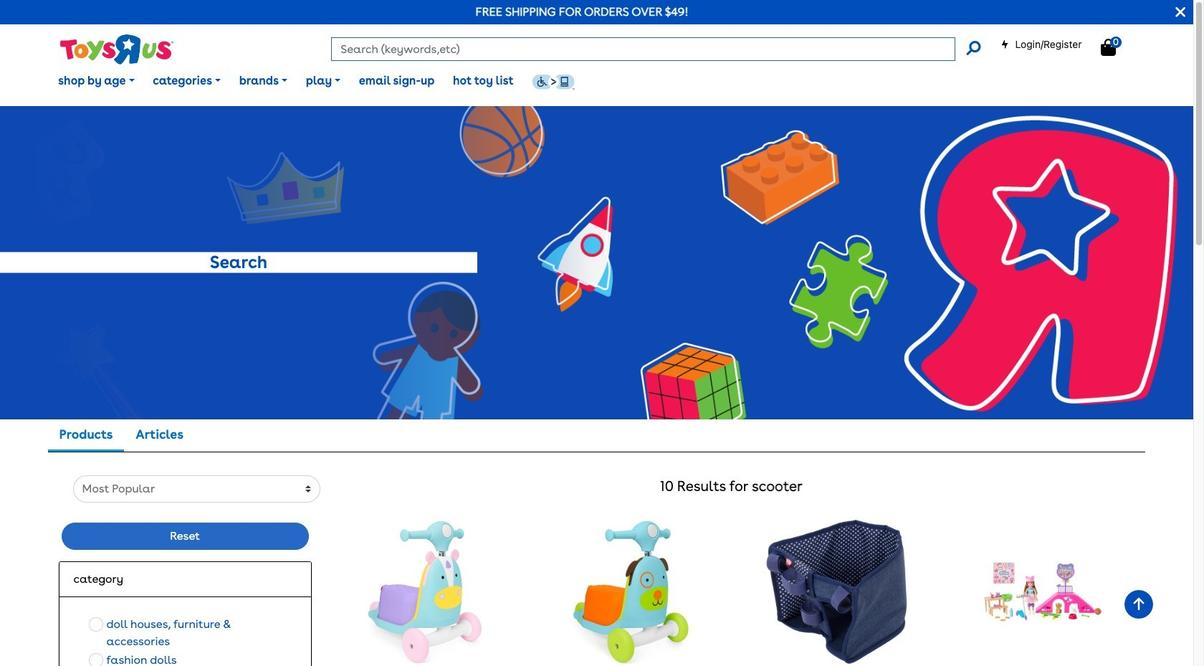 Task type: locate. For each thing, give the bounding box(es) containing it.
menu bar
[[49, 56, 1194, 106]]

barbie chelsea skatepark doll & playset image
[[984, 520, 1102, 664]]

category element
[[74, 571, 297, 588]]

None search field
[[332, 37, 981, 61]]

toys r us image
[[59, 33, 173, 66]]

this icon serves as a link to download the essential accessibility assistive technology app for individuals with physical disabilities. it is featured as part of our commitment to diversity and inclusion. image
[[532, 74, 575, 90]]

tab list
[[48, 419, 195, 452]]

gotz bike seat blue clouds - for dolls up to 20 in image
[[765, 520, 909, 664]]

main content
[[0, 106, 1194, 666]]

close button image
[[1176, 4, 1186, 20]]



Task type: vqa. For each thing, say whether or not it's contained in the screenshot.
barbie chelsea skatepark doll & playset image
yes



Task type: describe. For each thing, give the bounding box(es) containing it.
Enter Keyword or Item No. search field
[[332, 37, 956, 61]]

skip hop zoo 3-in-1 ride-on dog toy scooter image
[[572, 520, 690, 664]]

skip hop zoo 3-in-1 ride-on unicorn toy scooter image
[[366, 520, 484, 664]]

shopping bag image
[[1102, 39, 1117, 56]]



